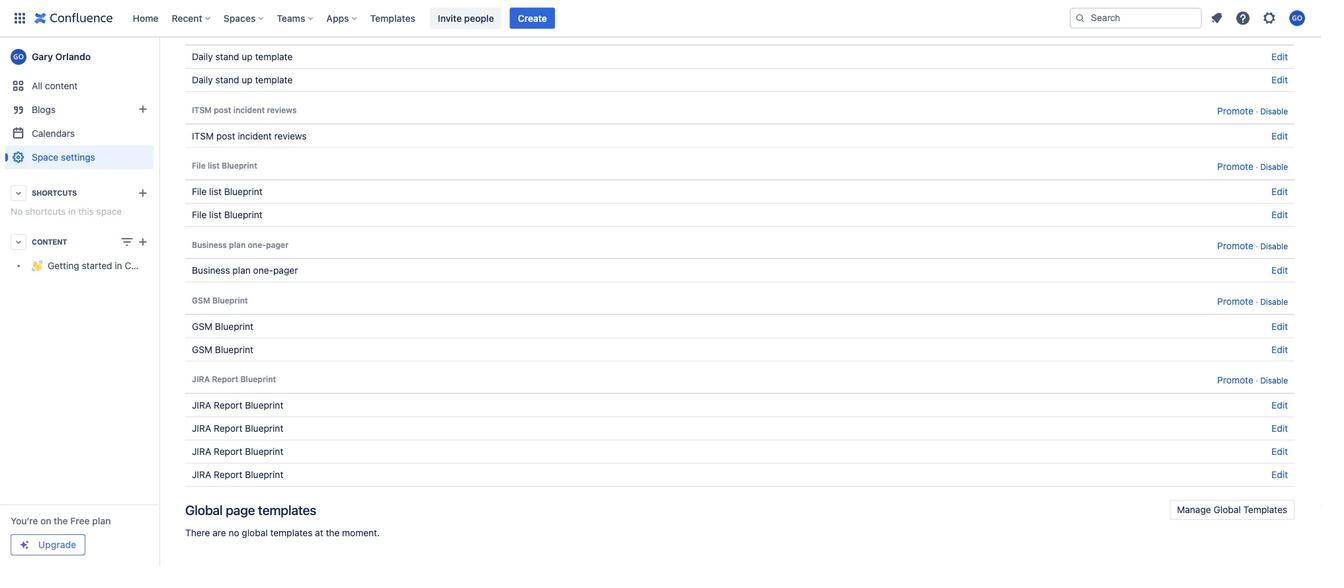 Task type: describe. For each thing, give the bounding box(es) containing it.
report for 12th edit link
[[214, 469, 242, 480]]

9 edit link from the top
[[1272, 400, 1288, 411]]

are
[[213, 527, 226, 538]]

there are no global templates at the moment.
[[185, 527, 380, 538]]

disable link for gsm blueprint
[[1260, 297, 1288, 306]]

edit for third edit link from the bottom
[[1272, 423, 1288, 434]]

gary orlando
[[32, 51, 91, 62]]

edit for fourth edit link from the bottom
[[1272, 400, 1288, 411]]

blogs
[[32, 104, 56, 115]]

disable link for jira report blueprint
[[1260, 376, 1288, 385]]

moment.
[[342, 527, 380, 538]]

premium image
[[19, 540, 30, 550]]

daily stand up template for first edit link from the top of the page
[[192, 51, 293, 62]]

2 jira report blueprint from the top
[[192, 400, 283, 411]]

0 vertical spatial up
[[237, 26, 247, 36]]

2 promote button from the top
[[1217, 103, 1253, 119]]

promote for jira report blueprint
[[1217, 375, 1253, 386]]

4 jira report blueprint from the top
[[192, 446, 283, 457]]

report for third edit link from the bottom
[[214, 423, 242, 434]]

1 vertical spatial the
[[326, 527, 340, 538]]

promote button for gsm blueprint
[[1217, 294, 1253, 309]]

2 daily from the top
[[192, 51, 213, 62]]

2 itsm post incident reviews from the top
[[192, 130, 307, 141]]

promote · disable for file list blueprint
[[1217, 161, 1288, 172]]

2 disable link from the top
[[1260, 107, 1288, 116]]

create a blog image
[[135, 101, 151, 117]]

manage
[[1177, 504, 1211, 515]]

1 vertical spatial one-
[[253, 265, 273, 276]]

1 itsm post incident reviews from the top
[[192, 105, 297, 115]]

free
[[70, 516, 90, 527]]

disable for file list blueprint
[[1260, 162, 1288, 172]]

0 vertical spatial templates
[[258, 502, 316, 518]]

stand for first edit link from the top of the page
[[215, 51, 239, 62]]

0 vertical spatial one-
[[248, 240, 266, 249]]

jira for third edit link from the bottom
[[192, 423, 211, 434]]

daily stand up template for 11th edit link from the bottom
[[192, 75, 293, 85]]

no
[[11, 206, 23, 217]]

templates link
[[366, 8, 419, 29]]

edit for first edit link from the top of the page
[[1272, 51, 1288, 62]]

2 edit link from the top
[[1272, 75, 1288, 85]]

collapse sidebar image
[[144, 44, 173, 70]]

0 vertical spatial plan
[[229, 240, 246, 249]]

· for daily stand up template
[[1256, 28, 1258, 37]]

1 file list blueprint from the top
[[192, 161, 257, 170]]

0 vertical spatial incident
[[233, 105, 265, 115]]

all content
[[32, 80, 78, 91]]

create link
[[510, 8, 555, 29]]

0 vertical spatial template
[[249, 26, 284, 36]]

edit for 12th edit link
[[1272, 469, 1288, 480]]

4 promote button from the top
[[1217, 238, 1253, 253]]

disable link for daily stand up template
[[1260, 28, 1288, 37]]

edit for 4th edit link
[[1272, 186, 1288, 197]]

file list blueprint for fifth edit link
[[192, 209, 263, 220]]

jira for fourth edit link from the bottom
[[192, 400, 211, 411]]

space settings
[[32, 152, 95, 163]]

recent button
[[168, 8, 216, 29]]

this
[[78, 206, 94, 217]]

4 promote from the top
[[1217, 240, 1253, 251]]

12 edit link from the top
[[1272, 469, 1288, 480]]

2 · from the top
[[1256, 107, 1258, 116]]

banner containing home
[[0, 0, 1321, 37]]

at
[[315, 527, 323, 538]]

in for shortcuts
[[68, 206, 76, 217]]

1 vertical spatial incident
[[238, 130, 272, 141]]

promote for file list blueprint
[[1217, 161, 1253, 172]]

notification icon image
[[1209, 10, 1224, 26]]

promote for gsm blueprint
[[1217, 296, 1253, 307]]

on
[[40, 516, 51, 527]]

report for second edit link from the bottom of the page
[[214, 446, 242, 457]]

no
[[229, 527, 239, 538]]

· for file list blueprint
[[1256, 162, 1258, 172]]

your profile and preferences image
[[1289, 10, 1305, 26]]

plan inside space "element"
[[92, 516, 111, 527]]

1 edit link from the top
[[1272, 51, 1288, 62]]

blogs link
[[5, 98, 153, 122]]

template for first edit link from the top of the page
[[255, 51, 293, 62]]

edit for tenth edit link from the bottom
[[1272, 130, 1288, 141]]

you're on the free plan
[[11, 516, 111, 527]]

promote · disable for gsm blueprint
[[1217, 296, 1288, 307]]

promote button for jira report blueprint
[[1217, 373, 1253, 388]]

1 file from the top
[[192, 161, 206, 170]]

gary
[[32, 51, 53, 62]]

1 vertical spatial templates
[[270, 527, 313, 538]]

promote button for daily stand up template
[[1217, 24, 1253, 40]]

change view image
[[119, 234, 135, 250]]

3 edit link from the top
[[1272, 130, 1288, 141]]

there
[[185, 527, 210, 538]]

1 jira report blueprint from the top
[[192, 375, 276, 384]]

gary orlando link
[[5, 44, 153, 70]]

list for 4th edit link
[[209, 186, 222, 197]]

1 jira from the top
[[192, 375, 210, 384]]

promote · disable for daily stand up template
[[1217, 26, 1288, 37]]

apps button
[[322, 8, 362, 29]]

8 edit link from the top
[[1272, 344, 1288, 355]]

content
[[45, 80, 78, 91]]

recent
[[172, 13, 202, 23]]

1 business plan one-pager from the top
[[192, 240, 289, 249]]



Task type: locate. For each thing, give the bounding box(es) containing it.
0 vertical spatial itsm post incident reviews
[[192, 105, 297, 115]]

invite
[[438, 13, 462, 23]]

templates up there are no global templates at the moment.
[[258, 502, 316, 518]]

1 disable from the top
[[1260, 28, 1288, 37]]

global element
[[8, 0, 1067, 37]]

1 vertical spatial plan
[[232, 265, 251, 276]]

upgrade button
[[11, 535, 85, 555]]

1 vertical spatial stand
[[215, 51, 239, 62]]

settings icon image
[[1262, 10, 1277, 26]]

started
[[82, 260, 112, 271]]

2 gsm blueprint from the top
[[192, 321, 253, 332]]

0 vertical spatial stand
[[213, 26, 235, 36]]

help icon image
[[1235, 10, 1251, 26]]

1 vertical spatial business
[[192, 265, 230, 276]]

in left the this
[[68, 206, 76, 217]]

space settings link
[[5, 146, 153, 169]]

1 vertical spatial gsm blueprint
[[192, 321, 253, 332]]

1 horizontal spatial the
[[326, 527, 340, 538]]

teams button
[[273, 8, 318, 29]]

edit
[[1272, 51, 1288, 62], [1272, 75, 1288, 85], [1272, 130, 1288, 141], [1272, 186, 1288, 197], [1272, 209, 1288, 220], [1272, 265, 1288, 276], [1272, 321, 1288, 332], [1272, 344, 1288, 355], [1272, 400, 1288, 411], [1272, 423, 1288, 434], [1272, 446, 1288, 457], [1272, 469, 1288, 480]]

getting started in confluence link
[[5, 254, 173, 278]]

template
[[249, 26, 284, 36], [255, 51, 293, 62], [255, 75, 293, 85]]

spaces button
[[220, 8, 269, 29]]

2 vertical spatial file list blueprint
[[192, 209, 263, 220]]

· for gsm blueprint
[[1256, 297, 1258, 306]]

5 edit link from the top
[[1272, 209, 1288, 220]]

6 promote button from the top
[[1217, 373, 1253, 388]]

file list blueprint for 4th edit link
[[192, 186, 263, 197]]

apps
[[326, 13, 349, 23]]

1 vertical spatial daily
[[192, 51, 213, 62]]

jira for 12th edit link
[[192, 469, 211, 480]]

promote button
[[1217, 24, 1253, 40], [1217, 103, 1253, 119], [1217, 159, 1253, 175], [1217, 238, 1253, 253], [1217, 294, 1253, 309], [1217, 373, 1253, 388]]

2 business from the top
[[192, 265, 230, 276]]

pager
[[266, 240, 289, 249], [273, 265, 298, 276]]

in right started
[[115, 260, 122, 271]]

0 vertical spatial daily
[[192, 26, 211, 36]]

3 daily stand up template from the top
[[192, 75, 293, 85]]

11 edit link from the top
[[1272, 446, 1288, 457]]

6 disable link from the top
[[1260, 376, 1288, 385]]

up
[[237, 26, 247, 36], [242, 51, 253, 62], [242, 75, 253, 85]]

gsm blueprint for 8th edit link from the top of the page
[[192, 344, 253, 355]]

jira
[[192, 375, 210, 384], [192, 400, 211, 411], [192, 423, 211, 434], [192, 446, 211, 457], [192, 469, 211, 480]]

stand
[[213, 26, 235, 36], [215, 51, 239, 62], [215, 75, 239, 85]]

1 vertical spatial file
[[192, 186, 207, 197]]

getting
[[48, 260, 79, 271]]

0 vertical spatial gsm
[[192, 296, 210, 305]]

2 edit from the top
[[1272, 75, 1288, 85]]

edit for 11th edit link from the bottom
[[1272, 75, 1288, 85]]

business
[[192, 240, 227, 249], [192, 265, 230, 276]]

2 vertical spatial gsm
[[192, 344, 212, 355]]

4 promote · disable from the top
[[1217, 240, 1288, 251]]

edit link
[[1272, 51, 1288, 62], [1272, 75, 1288, 85], [1272, 130, 1288, 141], [1272, 186, 1288, 197], [1272, 209, 1288, 220], [1272, 265, 1288, 276], [1272, 321, 1288, 332], [1272, 344, 1288, 355], [1272, 400, 1288, 411], [1272, 423, 1288, 434], [1272, 446, 1288, 457], [1272, 469, 1288, 480]]

banner
[[0, 0, 1321, 37]]

2 itsm from the top
[[192, 130, 214, 141]]

0 horizontal spatial in
[[68, 206, 76, 217]]

3 promote from the top
[[1217, 161, 1253, 172]]

5 jira from the top
[[192, 469, 211, 480]]

global right manage
[[1214, 504, 1241, 515]]

4 edit link from the top
[[1272, 186, 1288, 197]]

0 vertical spatial file
[[192, 161, 206, 170]]

1 horizontal spatial templates
[[1243, 504, 1287, 515]]

create a page image
[[135, 234, 151, 250]]

6 disable from the top
[[1260, 376, 1288, 385]]

0 vertical spatial gsm blueprint
[[192, 296, 248, 305]]

0 vertical spatial post
[[214, 105, 231, 115]]

disable link for file list blueprint
[[1260, 162, 1288, 172]]

disable link
[[1260, 28, 1288, 37], [1260, 107, 1288, 116], [1260, 162, 1288, 172], [1260, 241, 1288, 251], [1260, 297, 1288, 306], [1260, 376, 1288, 385]]

templates inside templates link
[[370, 13, 415, 23]]

reviews
[[267, 105, 297, 115], [274, 130, 307, 141]]

no shortcuts in this space
[[11, 206, 122, 217]]

all content link
[[5, 74, 153, 98]]

1 business from the top
[[192, 240, 227, 249]]

1 vertical spatial templates
[[1243, 504, 1287, 515]]

3 edit from the top
[[1272, 130, 1288, 141]]

gsm for 8th edit link from the top of the page
[[192, 344, 212, 355]]

0 horizontal spatial templates
[[370, 13, 415, 23]]

file list blueprint
[[192, 161, 257, 170], [192, 186, 263, 197], [192, 209, 263, 220]]

·
[[1256, 28, 1258, 37], [1256, 107, 1258, 116], [1256, 162, 1258, 172], [1256, 241, 1258, 251], [1256, 297, 1258, 306], [1256, 376, 1258, 385]]

6 promote · disable from the top
[[1217, 375, 1288, 386]]

0 vertical spatial itsm
[[192, 105, 212, 115]]

· for jira report blueprint
[[1256, 376, 1258, 385]]

1 daily stand up template from the top
[[192, 26, 284, 36]]

0 vertical spatial reviews
[[267, 105, 297, 115]]

create
[[518, 13, 547, 23]]

2 jira from the top
[[192, 400, 211, 411]]

search image
[[1075, 13, 1086, 23]]

spaces
[[223, 13, 256, 23]]

edit for 8th edit link from the top of the page
[[1272, 344, 1288, 355]]

templates
[[370, 13, 415, 23], [1243, 504, 1287, 515]]

6 edit from the top
[[1272, 265, 1288, 276]]

0 vertical spatial pager
[[266, 240, 289, 249]]

9 edit from the top
[[1272, 400, 1288, 411]]

shortcuts
[[32, 189, 77, 197]]

disable
[[1260, 28, 1288, 37], [1260, 107, 1288, 116], [1260, 162, 1288, 172], [1260, 241, 1288, 251], [1260, 297, 1288, 306], [1260, 376, 1288, 385]]

daily stand up template
[[192, 26, 284, 36], [192, 51, 293, 62], [192, 75, 293, 85]]

1 promote · disable from the top
[[1217, 26, 1288, 37]]

calendars link
[[5, 122, 153, 146]]

appswitcher icon image
[[12, 10, 28, 26]]

2 vertical spatial gsm blueprint
[[192, 344, 253, 355]]

global
[[242, 527, 268, 538]]

3 disable from the top
[[1260, 162, 1288, 172]]

itsm
[[192, 105, 212, 115], [192, 130, 214, 141]]

1 vertical spatial post
[[216, 130, 235, 141]]

orlando
[[55, 51, 91, 62]]

5 jira report blueprint from the top
[[192, 469, 283, 480]]

space
[[32, 152, 58, 163]]

0 horizontal spatial the
[[54, 516, 68, 527]]

all
[[32, 80, 42, 91]]

8 edit from the top
[[1272, 344, 1288, 355]]

business plan one-pager
[[192, 240, 289, 249], [192, 265, 298, 276]]

gsm
[[192, 296, 210, 305], [192, 321, 212, 332], [192, 344, 212, 355]]

1 vertical spatial pager
[[273, 265, 298, 276]]

4 disable from the top
[[1260, 241, 1288, 251]]

3 gsm from the top
[[192, 344, 212, 355]]

settings
[[61, 152, 95, 163]]

promote · disable
[[1217, 26, 1288, 37], [1217, 105, 1288, 116], [1217, 161, 1288, 172], [1217, 240, 1288, 251], [1217, 296, 1288, 307], [1217, 375, 1288, 386]]

stand for 11th edit link from the bottom
[[215, 75, 239, 85]]

edit for fifth edit link
[[1272, 209, 1288, 220]]

3 promote button from the top
[[1217, 159, 1253, 175]]

edit for seventh edit link from the bottom of the page
[[1272, 265, 1288, 276]]

space element
[[0, 37, 173, 566]]

3 promote · disable from the top
[[1217, 161, 1288, 172]]

templates
[[258, 502, 316, 518], [270, 527, 313, 538]]

2 vertical spatial list
[[209, 209, 222, 220]]

1 vertical spatial daily stand up template
[[192, 51, 293, 62]]

4 disable link from the top
[[1260, 241, 1288, 251]]

promote button for file list blueprint
[[1217, 159, 1253, 175]]

disable for daily stand up template
[[1260, 28, 1288, 37]]

1 vertical spatial up
[[242, 51, 253, 62]]

the right 'on'
[[54, 516, 68, 527]]

upgrade
[[38, 539, 76, 550]]

templates left at
[[270, 527, 313, 538]]

list
[[208, 161, 220, 170], [209, 186, 222, 197], [209, 209, 222, 220]]

3 disable link from the top
[[1260, 162, 1288, 172]]

2 gsm from the top
[[192, 321, 212, 332]]

gsm blueprint
[[192, 296, 248, 305], [192, 321, 253, 332], [192, 344, 253, 355]]

one-
[[248, 240, 266, 249], [253, 265, 273, 276]]

4 jira from the top
[[192, 446, 211, 457]]

report for fourth edit link from the bottom
[[214, 400, 242, 411]]

template for 11th edit link from the bottom
[[255, 75, 293, 85]]

gsm for sixth edit link from the bottom
[[192, 321, 212, 332]]

1 vertical spatial in
[[115, 260, 122, 271]]

2 vertical spatial template
[[255, 75, 293, 85]]

2 file list blueprint from the top
[[192, 186, 263, 197]]

home link
[[129, 8, 162, 29]]

promote for daily stand up template
[[1217, 26, 1253, 37]]

5 disable from the top
[[1260, 297, 1288, 306]]

1 daily from the top
[[192, 26, 211, 36]]

1 disable link from the top
[[1260, 28, 1288, 37]]

4 · from the top
[[1256, 241, 1258, 251]]

up for 11th edit link from the bottom
[[242, 75, 253, 85]]

shortcuts
[[25, 206, 66, 217]]

2 promote from the top
[[1217, 105, 1253, 116]]

file
[[192, 161, 206, 170], [192, 186, 207, 197], [192, 209, 207, 220]]

post
[[214, 105, 231, 115], [216, 130, 235, 141]]

2 business plan one-pager from the top
[[192, 265, 298, 276]]

add shortcut image
[[135, 185, 151, 201]]

report
[[212, 375, 238, 384], [214, 400, 242, 411], [214, 423, 242, 434], [214, 446, 242, 457], [214, 469, 242, 480]]

up for first edit link from the top of the page
[[242, 51, 253, 62]]

confluence image
[[34, 10, 113, 26], [34, 10, 113, 26]]

7 edit from the top
[[1272, 321, 1288, 332]]

3 file from the top
[[192, 209, 207, 220]]

1 · from the top
[[1256, 28, 1258, 37]]

the
[[54, 516, 68, 527], [326, 527, 340, 538]]

gsm blueprint for sixth edit link from the bottom
[[192, 321, 253, 332]]

5 promote · disable from the top
[[1217, 296, 1288, 307]]

1 itsm from the top
[[192, 105, 212, 115]]

3 jira report blueprint from the top
[[192, 423, 283, 434]]

space
[[96, 206, 122, 217]]

jira for second edit link from the bottom of the page
[[192, 446, 211, 457]]

0 vertical spatial templates
[[370, 13, 415, 23]]

1 vertical spatial gsm
[[192, 321, 212, 332]]

1 promote button from the top
[[1217, 24, 1253, 40]]

2 vertical spatial daily stand up template
[[192, 75, 293, 85]]

5 · from the top
[[1256, 297, 1258, 306]]

0 vertical spatial list
[[208, 161, 220, 170]]

2 promote · disable from the top
[[1217, 105, 1288, 116]]

4 edit from the top
[[1272, 186, 1288, 197]]

5 promote from the top
[[1217, 296, 1253, 307]]

5 edit from the top
[[1272, 209, 1288, 220]]

in for started
[[115, 260, 122, 271]]

0 vertical spatial business plan one-pager
[[192, 240, 289, 249]]

7 edit link from the top
[[1272, 321, 1288, 332]]

1 vertical spatial itsm post incident reviews
[[192, 130, 307, 141]]

teams
[[277, 13, 305, 23]]

content button
[[5, 230, 153, 254]]

12 edit from the top
[[1272, 469, 1288, 480]]

1 vertical spatial file list blueprint
[[192, 186, 263, 197]]

people
[[464, 13, 494, 23]]

3 file list blueprint from the top
[[192, 209, 263, 220]]

0 vertical spatial the
[[54, 516, 68, 527]]

1 horizontal spatial in
[[115, 260, 122, 271]]

edit for sixth edit link from the bottom
[[1272, 321, 1288, 332]]

3 jira from the top
[[192, 423, 211, 434]]

getting started in confluence
[[48, 260, 173, 271]]

jira report blueprint
[[192, 375, 276, 384], [192, 400, 283, 411], [192, 423, 283, 434], [192, 446, 283, 457], [192, 469, 283, 480]]

invite people
[[438, 13, 494, 23]]

global up there
[[185, 502, 223, 518]]

home
[[133, 13, 158, 23]]

manage global templates
[[1177, 504, 1287, 515]]

1 horizontal spatial global
[[1214, 504, 1241, 515]]

page
[[226, 502, 255, 518]]

promote · disable for jira report blueprint
[[1217, 375, 1288, 386]]

6 · from the top
[[1256, 376, 1258, 385]]

2 vertical spatial file
[[192, 209, 207, 220]]

5 promote button from the top
[[1217, 294, 1253, 309]]

disable for gsm blueprint
[[1260, 297, 1288, 306]]

global
[[185, 502, 223, 518], [1214, 504, 1241, 515]]

2 vertical spatial up
[[242, 75, 253, 85]]

templates inside manage global templates link
[[1243, 504, 1287, 515]]

1 vertical spatial business plan one-pager
[[192, 265, 298, 276]]

10 edit from the top
[[1272, 423, 1288, 434]]

2 vertical spatial stand
[[215, 75, 239, 85]]

2 disable from the top
[[1260, 107, 1288, 116]]

in
[[68, 206, 76, 217], [115, 260, 122, 271]]

2 daily stand up template from the top
[[192, 51, 293, 62]]

Search field
[[1070, 8, 1202, 29]]

invite people button
[[430, 8, 502, 29]]

incident
[[233, 105, 265, 115], [238, 130, 272, 141]]

daily
[[192, 26, 211, 36], [192, 51, 213, 62], [192, 75, 213, 85]]

confluence
[[125, 260, 173, 271]]

list for fifth edit link
[[209, 209, 222, 220]]

10 edit link from the top
[[1272, 423, 1288, 434]]

3 daily from the top
[[192, 75, 213, 85]]

1 vertical spatial template
[[255, 51, 293, 62]]

you're
[[11, 516, 38, 527]]

5 disable link from the top
[[1260, 297, 1288, 306]]

11 edit from the top
[[1272, 446, 1288, 457]]

shortcuts button
[[5, 181, 153, 205]]

1 vertical spatial itsm
[[192, 130, 214, 141]]

0 vertical spatial daily stand up template
[[192, 26, 284, 36]]

1 vertical spatial reviews
[[274, 130, 307, 141]]

2 vertical spatial plan
[[92, 516, 111, 527]]

global page templates
[[185, 502, 316, 518]]

content
[[32, 238, 67, 246]]

2 vertical spatial daily
[[192, 75, 213, 85]]

1 gsm from the top
[[192, 296, 210, 305]]

0 horizontal spatial global
[[185, 502, 223, 518]]

0 vertical spatial in
[[68, 206, 76, 217]]

1 gsm blueprint from the top
[[192, 296, 248, 305]]

the right at
[[326, 527, 340, 538]]

promote
[[1217, 26, 1253, 37], [1217, 105, 1253, 116], [1217, 161, 1253, 172], [1217, 240, 1253, 251], [1217, 296, 1253, 307], [1217, 375, 1253, 386]]

manage global templates link
[[1170, 500, 1295, 520]]

the inside space "element"
[[54, 516, 68, 527]]

plan
[[229, 240, 246, 249], [232, 265, 251, 276], [92, 516, 111, 527]]

disable for jira report blueprint
[[1260, 376, 1288, 385]]

6 promote from the top
[[1217, 375, 1253, 386]]

3 · from the top
[[1256, 162, 1258, 172]]

0 vertical spatial file list blueprint
[[192, 161, 257, 170]]

1 vertical spatial list
[[209, 186, 222, 197]]

6 edit link from the top
[[1272, 265, 1288, 276]]

1 promote from the top
[[1217, 26, 1253, 37]]

0 vertical spatial business
[[192, 240, 227, 249]]

calendars
[[32, 128, 75, 139]]

itsm post incident reviews
[[192, 105, 297, 115], [192, 130, 307, 141]]

3 gsm blueprint from the top
[[192, 344, 253, 355]]

1 edit from the top
[[1272, 51, 1288, 62]]

2 file from the top
[[192, 186, 207, 197]]

edit for second edit link from the bottom of the page
[[1272, 446, 1288, 457]]



Task type: vqa. For each thing, say whether or not it's contained in the screenshot.
Help Icon
yes



